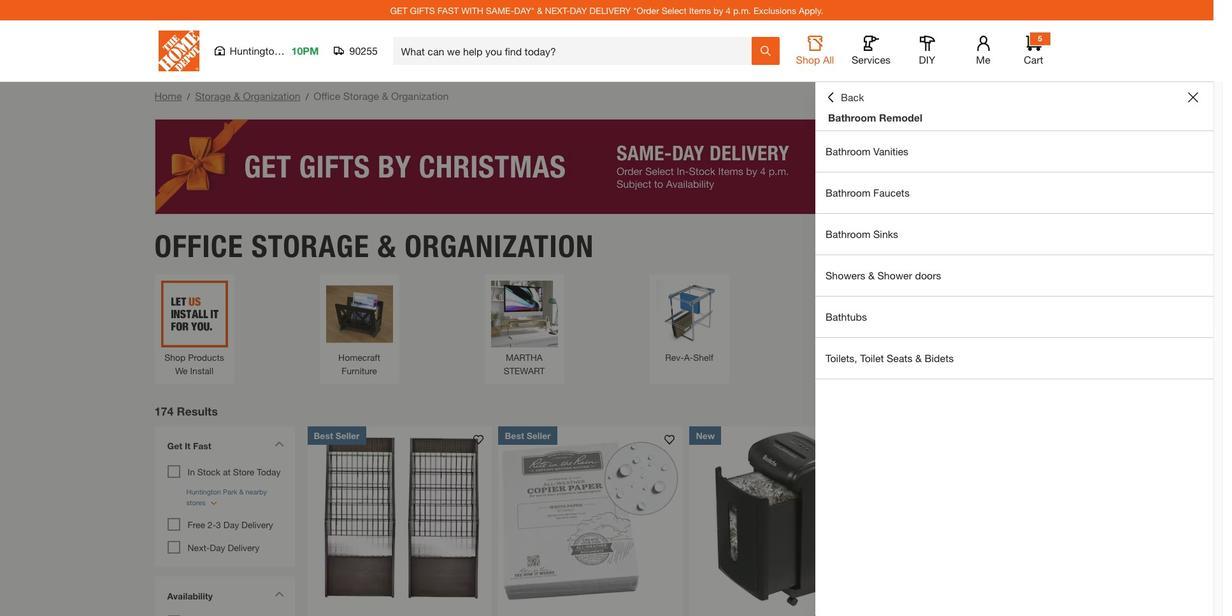 Task type: vqa. For each thing, say whether or not it's contained in the screenshot.
Bathtubs LINK
yes



Task type: describe. For each thing, give the bounding box(es) containing it.
in stock at store today
[[188, 467, 281, 478]]

bathroom for bathroom sinks
[[826, 228, 871, 240]]

stock
[[197, 467, 221, 478]]

martha stewart image
[[491, 281, 558, 348]]

with
[[461, 5, 484, 16]]

1 vertical spatial office
[[155, 228, 243, 265]]

remodel
[[879, 112, 923, 124]]

30 l/7.9 gal. paper shredder cross cut document shredder for credit card/cd/junk mail shredder for office home image
[[690, 427, 875, 611]]

fast
[[438, 5, 459, 16]]

rev-a-shelf link
[[656, 281, 723, 364]]

martha stewart link
[[491, 281, 558, 378]]

storage & organization link
[[195, 90, 301, 102]]

the home depot logo image
[[158, 31, 199, 71]]

homecraft furniture image
[[326, 281, 393, 348]]

get
[[167, 441, 182, 451]]

get it fast
[[167, 441, 211, 451]]

home link
[[155, 90, 182, 102]]

park
[[283, 45, 304, 57]]

fast
[[193, 441, 211, 451]]

gifts
[[410, 5, 435, 16]]

furniture
[[342, 365, 377, 376]]

in
[[188, 467, 195, 478]]

menu containing bathroom vanities
[[816, 131, 1214, 380]]

What can we help you find today? search field
[[401, 38, 751, 64]]

shop products we install
[[165, 352, 224, 376]]

bathroom for bathroom vanities
[[826, 145, 871, 157]]

rev-
[[665, 352, 684, 363]]

products
[[188, 352, 224, 363]]

it
[[185, 441, 191, 451]]

90255
[[349, 45, 378, 57]]

1 vertical spatial delivery
[[228, 543, 260, 553]]

me
[[976, 54, 991, 66]]

0 vertical spatial delivery
[[242, 520, 273, 530]]

select
[[662, 5, 687, 16]]

showers & shower doors link
[[816, 256, 1214, 296]]

homecraft furniture link
[[326, 281, 393, 378]]

today
[[257, 467, 281, 478]]

2 / from the left
[[306, 91, 309, 102]]

wall mounted link
[[821, 281, 888, 364]]

all-weather 8-1/2 in. x 11 in. 20 lbs. bulk copier paper, white (500-sheet pack) image
[[499, 427, 683, 611]]

diy
[[919, 54, 936, 66]]

best seller for all-weather 8-1/2 in. x 11 in. 20 lbs. bulk copier paper, white (500-sheet pack) image at the bottom of the page
[[505, 430, 551, 441]]

vanities
[[874, 145, 909, 157]]

day
[[570, 5, 587, 16]]

next-
[[188, 543, 210, 553]]

seller for wooden free standing 6-tier display literature brochure magazine rack in black (2-pack) image
[[336, 430, 360, 441]]

get it fast link
[[161, 433, 288, 462]]

bathroom remodel
[[828, 112, 923, 124]]

cart 5
[[1024, 34, 1044, 66]]

bathtubs link
[[816, 297, 1214, 338]]

feedback link image
[[1206, 215, 1223, 284]]

toilets,
[[826, 352, 858, 364]]

bathroom vanities link
[[816, 131, 1214, 172]]

bathroom faucets link
[[816, 173, 1214, 213]]

wooden free standing 6-tier display literature brochure magazine rack in black (2-pack) image
[[307, 427, 492, 611]]

3
[[216, 520, 221, 530]]

martha stewart
[[504, 352, 545, 376]]

diy button
[[907, 36, 948, 66]]

bathroom for bathroom remodel
[[828, 112, 877, 124]]

office supplies image
[[986, 281, 1053, 348]]

back button
[[826, 91, 864, 104]]

rev a shelf image
[[656, 281, 723, 348]]

sponsored banner image
[[155, 119, 1059, 215]]

a-
[[684, 352, 693, 363]]

2-
[[208, 520, 216, 530]]

cart
[[1024, 54, 1044, 66]]

1 / from the left
[[187, 91, 190, 102]]

4
[[726, 5, 731, 16]]

next-day delivery
[[188, 543, 260, 553]]

bidets
[[925, 352, 954, 364]]

new
[[696, 430, 715, 441]]

store
[[233, 467, 254, 478]]

next-
[[545, 5, 570, 16]]

me button
[[963, 36, 1004, 66]]

10pm
[[292, 45, 319, 57]]

services
[[852, 54, 891, 66]]

best seller for wooden free standing 6-tier display literature brochure magazine rack in black (2-pack) image
[[314, 430, 360, 441]]

1 vertical spatial day
[[210, 543, 225, 553]]

90255 button
[[334, 45, 378, 57]]

exclusions
[[754, 5, 797, 16]]

wall mounted image
[[821, 281, 888, 348]]

delivery
[[590, 5, 631, 16]]

bathroom faucets
[[826, 187, 910, 199]]

bathtubs
[[826, 311, 867, 323]]



Task type: locate. For each thing, give the bounding box(es) containing it.
day
[[224, 520, 239, 530], [210, 543, 225, 553]]

1 horizontal spatial shop
[[796, 54, 820, 66]]

p.m.
[[733, 5, 751, 16]]

1 seller from the left
[[336, 430, 360, 441]]

results
[[177, 404, 218, 418]]

get gifts fast with same-day* & next-day delivery *order select items by 4 p.m. exclusions apply.
[[390, 5, 824, 16]]

1 horizontal spatial best seller
[[505, 430, 551, 441]]

1 horizontal spatial /
[[306, 91, 309, 102]]

best for wooden free standing 6-tier display literature brochure magazine rack in black (2-pack) image
[[314, 430, 333, 441]]

bathroom left faucets
[[826, 187, 871, 199]]

bathroom left vanities
[[826, 145, 871, 157]]

0 horizontal spatial best
[[314, 430, 333, 441]]

toilets, toilet seats & bidets
[[826, 352, 954, 364]]

shop inside button
[[796, 54, 820, 66]]

shop up "we"
[[165, 352, 186, 363]]

shop inside shop products we install
[[165, 352, 186, 363]]

rev-a-shelf
[[665, 352, 714, 363]]

1 horizontal spatial best
[[505, 430, 524, 441]]

bathroom for bathroom faucets
[[826, 187, 871, 199]]

availability link
[[161, 583, 288, 613]]

0 horizontal spatial seller
[[336, 430, 360, 441]]

home / storage & organization / office storage & organization
[[155, 90, 449, 102]]

shower
[[878, 270, 912, 282]]

seller for all-weather 8-1/2 in. x 11 in. 20 lbs. bulk copier paper, white (500-sheet pack) image at the bottom of the page
[[527, 430, 551, 441]]

same-
[[486, 5, 514, 16]]

install
[[190, 365, 214, 376]]

toilets, toilet seats & bidets link
[[816, 338, 1214, 379]]

shop all button
[[795, 36, 836, 66]]

next-day delivery link
[[188, 543, 260, 553]]

free 2-3 day delivery
[[188, 520, 273, 530]]

sinks
[[874, 228, 899, 240]]

at
[[223, 467, 231, 478]]

drawer close image
[[1188, 92, 1199, 103]]

0 horizontal spatial office
[[155, 228, 243, 265]]

shelf
[[693, 352, 714, 363]]

martha
[[506, 352, 543, 363]]

5
[[1038, 34, 1042, 43]]

best
[[314, 430, 333, 441], [505, 430, 524, 441]]

get
[[390, 5, 408, 16]]

1 best seller from the left
[[314, 430, 360, 441]]

delivery down free 2-3 day delivery link
[[228, 543, 260, 553]]

0 horizontal spatial best seller
[[314, 430, 360, 441]]

wall
[[827, 352, 844, 363]]

shop products we install image
[[161, 281, 228, 348]]

bathroom
[[828, 112, 877, 124], [826, 145, 871, 157], [826, 187, 871, 199], [826, 228, 871, 240]]

storage
[[195, 90, 231, 102], [343, 90, 379, 102], [252, 228, 370, 265]]

office storage & organization
[[155, 228, 594, 265]]

bathroom vanities
[[826, 145, 909, 157]]

home
[[155, 90, 182, 102]]

2 best from the left
[[505, 430, 524, 441]]

huntington park
[[230, 45, 304, 57]]

all
[[823, 54, 834, 66]]

we
[[175, 365, 188, 376]]

1 horizontal spatial seller
[[527, 430, 551, 441]]

bathroom down the back at the top right
[[828, 112, 877, 124]]

seats
[[887, 352, 913, 364]]

1 horizontal spatial office
[[314, 90, 341, 102]]

homecraft
[[338, 352, 380, 363]]

1 vertical spatial shop
[[165, 352, 186, 363]]

1 best from the left
[[314, 430, 333, 441]]

bathroom sinks
[[826, 228, 899, 240]]

day right 3
[[224, 520, 239, 530]]

by
[[714, 5, 723, 16]]

wall mounted
[[827, 352, 882, 363]]

174 results
[[155, 404, 218, 418]]

bathroom inside 'link'
[[826, 145, 871, 157]]

/
[[187, 91, 190, 102], [306, 91, 309, 102]]

doors
[[915, 270, 942, 282]]

0 horizontal spatial /
[[187, 91, 190, 102]]

/ right the home link at top
[[187, 91, 190, 102]]

*order
[[634, 5, 659, 16]]

showers
[[826, 270, 866, 282]]

0 vertical spatial office
[[314, 90, 341, 102]]

bathroom sinks link
[[816, 214, 1214, 255]]

apply.
[[799, 5, 824, 16]]

shop for shop all
[[796, 54, 820, 66]]

shop left "all"
[[796, 54, 820, 66]]

bathroom left sinks
[[826, 228, 871, 240]]

2 best seller from the left
[[505, 430, 551, 441]]

back
[[841, 91, 864, 103]]

free 2-3 day delivery link
[[188, 520, 273, 530]]

174
[[155, 404, 174, 418]]

0 horizontal spatial shop
[[165, 352, 186, 363]]

mounted
[[846, 352, 882, 363]]

organization
[[243, 90, 301, 102], [391, 90, 449, 102], [405, 228, 594, 265]]

faucets
[[874, 187, 910, 199]]

shop for shop products we install
[[165, 352, 186, 363]]

2 seller from the left
[[527, 430, 551, 441]]

delivery right 3
[[242, 520, 273, 530]]

showers & shower doors
[[826, 270, 942, 282]]

toilet
[[860, 352, 884, 364]]

services button
[[851, 36, 892, 66]]

/ down 10pm
[[306, 91, 309, 102]]

stewart
[[504, 365, 545, 376]]

shop all
[[796, 54, 834, 66]]

free
[[188, 520, 205, 530]]

&
[[537, 5, 543, 16], [234, 90, 240, 102], [382, 90, 388, 102], [378, 228, 397, 265], [868, 270, 875, 282], [916, 352, 922, 364]]

shop
[[796, 54, 820, 66], [165, 352, 186, 363]]

0 vertical spatial shop
[[796, 54, 820, 66]]

best seller
[[314, 430, 360, 441], [505, 430, 551, 441]]

menu
[[816, 131, 1214, 380]]

in stock at store today link
[[188, 467, 281, 478]]

availability
[[167, 591, 213, 602]]

homecraft furniture
[[338, 352, 380, 376]]

best for all-weather 8-1/2 in. x 11 in. 20 lbs. bulk copier paper, white (500-sheet pack) image at the bottom of the page
[[505, 430, 524, 441]]

seller
[[336, 430, 360, 441], [527, 430, 551, 441]]

0 vertical spatial day
[[224, 520, 239, 530]]

day*
[[514, 5, 535, 16]]

day down 3
[[210, 543, 225, 553]]



